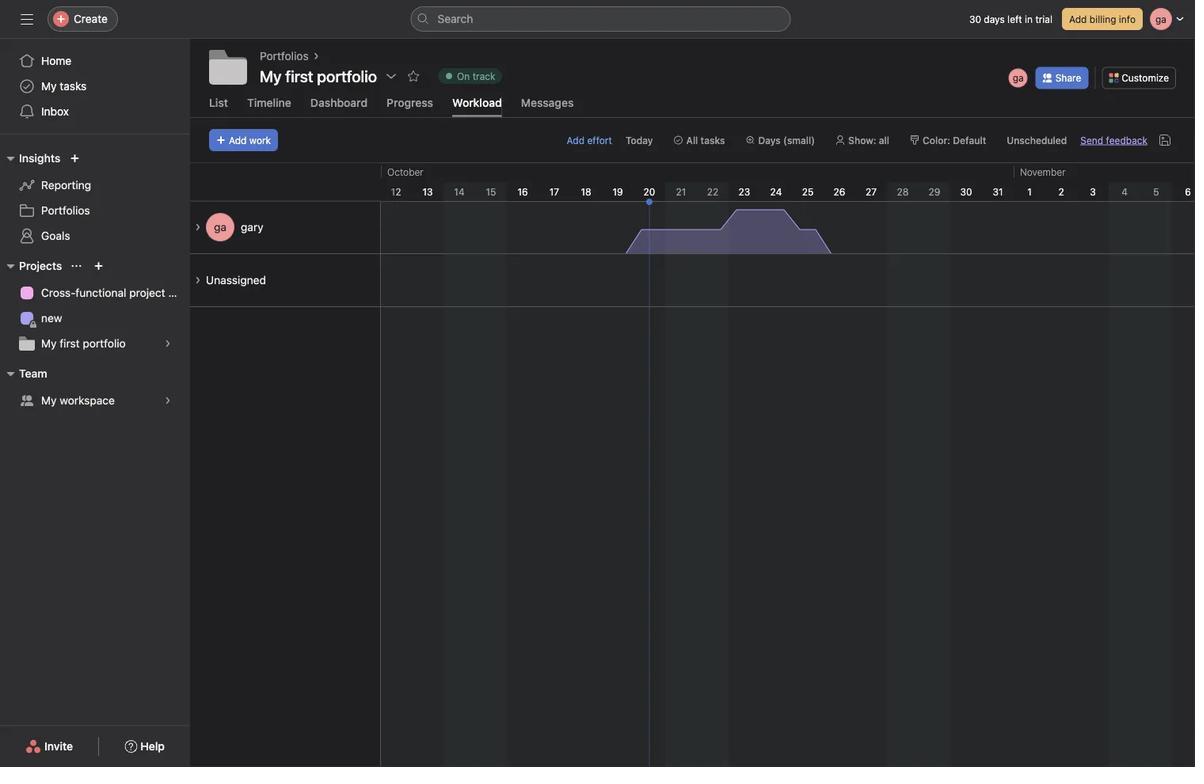 Task type: vqa. For each thing, say whether or not it's contained in the screenshot.
more actions image
no



Task type: describe. For each thing, give the bounding box(es) containing it.
global element
[[0, 39, 190, 134]]

help button
[[114, 733, 175, 761]]

1 horizontal spatial portfolios
[[260, 50, 309, 63]]

inbox
[[41, 105, 69, 118]]

new image
[[70, 154, 80, 163]]

functional
[[76, 286, 126, 299]]

unscheduled
[[1007, 135, 1067, 146]]

3
[[1090, 186, 1096, 197]]

show:
[[849, 135, 877, 146]]

add work button
[[209, 129, 278, 151]]

messages
[[521, 96, 574, 109]]

add effort
[[567, 135, 612, 146]]

my for my workspace
[[41, 394, 57, 407]]

show options image
[[385, 70, 398, 82]]

my tasks
[[41, 80, 87, 93]]

insights
[[19, 152, 61, 165]]

list
[[209, 96, 228, 109]]

18
[[581, 186, 592, 197]]

search list box
[[411, 6, 791, 32]]

timeline
[[247, 96, 291, 109]]

timeline link
[[247, 96, 291, 117]]

billing
[[1090, 13, 1117, 25]]

all tasks
[[687, 135, 725, 146]]

my for my tasks
[[41, 80, 57, 93]]

goals link
[[10, 223, 181, 249]]

show options, current sort, top image
[[72, 261, 81, 271]]

my workspace link
[[10, 388, 181, 414]]

search
[[438, 12, 473, 25]]

first portfolio
[[285, 67, 377, 85]]

add for add work
[[229, 135, 247, 146]]

see details, my workspace image
[[163, 396, 173, 406]]

work
[[249, 135, 271, 146]]

14
[[454, 186, 465, 197]]

share button
[[1036, 67, 1089, 89]]

effort
[[587, 135, 612, 146]]

project
[[129, 286, 165, 299]]

all tasks button
[[667, 129, 732, 151]]

add work
[[229, 135, 271, 146]]

insights element
[[0, 144, 190, 252]]

27
[[866, 186, 877, 197]]

21
[[676, 186, 686, 197]]

today button
[[619, 129, 660, 151]]

new project or portfolio image
[[94, 261, 103, 271]]

on
[[457, 71, 470, 82]]

0 vertical spatial portfolios link
[[260, 48, 309, 65]]

my first portfolio link
[[10, 331, 181, 357]]

plan
[[168, 286, 190, 299]]

31
[[993, 186, 1003, 197]]

invite button
[[15, 733, 83, 761]]

26
[[834, 186, 846, 197]]

october
[[387, 166, 424, 177]]

trial
[[1036, 13, 1053, 25]]

unassigned
[[206, 274, 266, 287]]

feedback
[[1106, 135, 1148, 146]]

workload
[[452, 96, 502, 109]]

show: all
[[849, 135, 890, 146]]

16
[[518, 186, 528, 197]]

add billing info button
[[1062, 8, 1143, 30]]

my workspace
[[41, 394, 115, 407]]

progress link
[[387, 96, 433, 117]]

dashboard link
[[311, 96, 368, 117]]

insights button
[[0, 149, 61, 168]]

my first portfolio
[[260, 67, 377, 85]]

inbox link
[[10, 99, 181, 124]]

6
[[1185, 186, 1191, 197]]

days
[[984, 13, 1005, 25]]

cross-functional project plan link
[[10, 280, 190, 306]]

teams element
[[0, 360, 190, 417]]

customize button
[[1102, 67, 1176, 89]]

12
[[391, 186, 401, 197]]

info
[[1119, 13, 1136, 25]]

add effort button
[[567, 135, 612, 146]]

show: all button
[[829, 129, 897, 151]]

13
[[423, 186, 433, 197]]

track
[[473, 71, 496, 82]]

goals
[[41, 229, 70, 242]]

cross-
[[41, 286, 76, 299]]

2
[[1059, 186, 1064, 197]]

my tasks link
[[10, 74, 181, 99]]

first
[[60, 337, 80, 350]]

invite
[[44, 740, 73, 753]]

save layout as default image
[[1159, 134, 1172, 146]]



Task type: locate. For each thing, give the bounding box(es) containing it.
new link
[[10, 306, 181, 331]]

my for my first portfolio
[[260, 67, 282, 85]]

0 horizontal spatial tasks
[[60, 80, 87, 93]]

team
[[19, 367, 47, 380]]

0 horizontal spatial portfolios link
[[10, 198, 181, 223]]

1 horizontal spatial portfolios link
[[260, 48, 309, 65]]

home
[[41, 54, 71, 67]]

all
[[879, 135, 890, 146]]

tasks down home
[[60, 80, 87, 93]]

1 horizontal spatial tasks
[[701, 135, 725, 146]]

my first portfolio
[[41, 337, 126, 350]]

ga left gary
[[214, 220, 227, 234]]

0 vertical spatial ga
[[1013, 72, 1024, 84]]

30 right 29 at the right of page
[[961, 186, 973, 197]]

28
[[897, 186, 909, 197]]

tasks for my tasks
[[60, 80, 87, 93]]

in
[[1025, 13, 1033, 25]]

0 vertical spatial tasks
[[60, 80, 87, 93]]

add for add billing info
[[1069, 13, 1087, 25]]

portfolios link
[[260, 48, 309, 65], [10, 198, 181, 223]]

0 horizontal spatial portfolios
[[41, 204, 90, 217]]

workspace
[[60, 394, 115, 407]]

new
[[41, 312, 62, 325]]

customize
[[1122, 72, 1169, 84]]

home link
[[10, 48, 181, 74]]

30 for 30
[[961, 186, 973, 197]]

2 horizontal spatial add
[[1069, 13, 1087, 25]]

0 vertical spatial 30
[[970, 13, 982, 25]]

create button
[[48, 6, 118, 32]]

add left the effort
[[567, 135, 585, 146]]

help
[[140, 740, 165, 753]]

add to starred image
[[407, 70, 420, 82]]

create
[[74, 12, 108, 25]]

tasks
[[60, 80, 87, 93], [701, 135, 725, 146]]

my left first
[[41, 337, 57, 350]]

23
[[739, 186, 751, 197]]

tasks for all tasks
[[701, 135, 725, 146]]

projects element
[[0, 252, 190, 360]]

add left billing
[[1069, 13, 1087, 25]]

search button
[[411, 6, 791, 32]]

color: default button
[[903, 129, 994, 151]]

send
[[1081, 135, 1104, 146]]

30 days left in trial
[[970, 13, 1053, 25]]

add left work
[[229, 135, 247, 146]]

days (small)
[[759, 135, 815, 146]]

1
[[1028, 186, 1032, 197]]

messages link
[[521, 96, 574, 117]]

(small)
[[784, 135, 815, 146]]

my down team
[[41, 394, 57, 407]]

list link
[[209, 96, 228, 117]]

1 vertical spatial ga
[[214, 220, 227, 234]]

0 horizontal spatial add
[[229, 135, 247, 146]]

color: default
[[923, 135, 987, 146]]

1 vertical spatial tasks
[[701, 135, 725, 146]]

dashboard
[[311, 96, 368, 109]]

30 left days
[[970, 13, 982, 25]]

today
[[626, 135, 653, 146]]

my inside projects 'element'
[[41, 337, 57, 350]]

reporting
[[41, 179, 91, 192]]

hide sidebar image
[[21, 13, 33, 25]]

portfolios down reporting
[[41, 204, 90, 217]]

portfolios link up my first portfolio on the top
[[260, 48, 309, 65]]

gary
[[241, 220, 264, 234]]

portfolios link down reporting
[[10, 198, 181, 223]]

team button
[[0, 364, 47, 383]]

24
[[771, 186, 782, 197]]

22
[[707, 186, 719, 197]]

my up inbox
[[41, 80, 57, 93]]

20
[[644, 186, 656, 197]]

my inside global element
[[41, 80, 57, 93]]

add billing info
[[1069, 13, 1136, 25]]

all
[[687, 135, 698, 146]]

17
[[550, 186, 559, 197]]

color:
[[923, 135, 951, 146]]

send feedback
[[1081, 135, 1148, 146]]

on track
[[457, 71, 496, 82]]

see details, my first portfolio image
[[163, 339, 173, 349]]

1 vertical spatial 30
[[961, 186, 973, 197]]

tasks right all on the top
[[701, 135, 725, 146]]

1 vertical spatial portfolios
[[41, 204, 90, 217]]

share
[[1056, 72, 1082, 84]]

days
[[759, 135, 781, 146]]

29
[[929, 186, 941, 197]]

projects
[[19, 259, 62, 273]]

1 horizontal spatial ga
[[1013, 72, 1024, 84]]

workload link
[[452, 96, 502, 117]]

30 for 30 days left in trial
[[970, 13, 982, 25]]

portfolios inside insights element
[[41, 204, 90, 217]]

progress
[[387, 96, 433, 109]]

5
[[1154, 186, 1160, 197]]

portfolios up my first portfolio on the top
[[260, 50, 309, 63]]

1 horizontal spatial add
[[567, 135, 585, 146]]

projects button
[[0, 257, 62, 276]]

0 vertical spatial portfolios
[[260, 50, 309, 63]]

on track button
[[431, 65, 509, 87]]

november
[[1020, 166, 1066, 177]]

tasks inside dropdown button
[[701, 135, 725, 146]]

0 horizontal spatial ga
[[214, 220, 227, 234]]

default
[[953, 135, 987, 146]]

my up timeline
[[260, 67, 282, 85]]

my for my first portfolio
[[41, 337, 57, 350]]

send feedback link
[[1081, 133, 1148, 147]]

portfolio
[[83, 337, 126, 350]]

days (small) button
[[739, 129, 822, 151]]

ga left share button
[[1013, 72, 1024, 84]]

reporting link
[[10, 173, 181, 198]]

left
[[1008, 13, 1023, 25]]

my inside teams element
[[41, 394, 57, 407]]

add for add effort
[[567, 135, 585, 146]]

tasks inside global element
[[60, 80, 87, 93]]

15
[[486, 186, 496, 197]]

30
[[970, 13, 982, 25], [961, 186, 973, 197]]

1 vertical spatial portfolios link
[[10, 198, 181, 223]]

4
[[1122, 186, 1128, 197]]

19
[[613, 186, 623, 197]]



